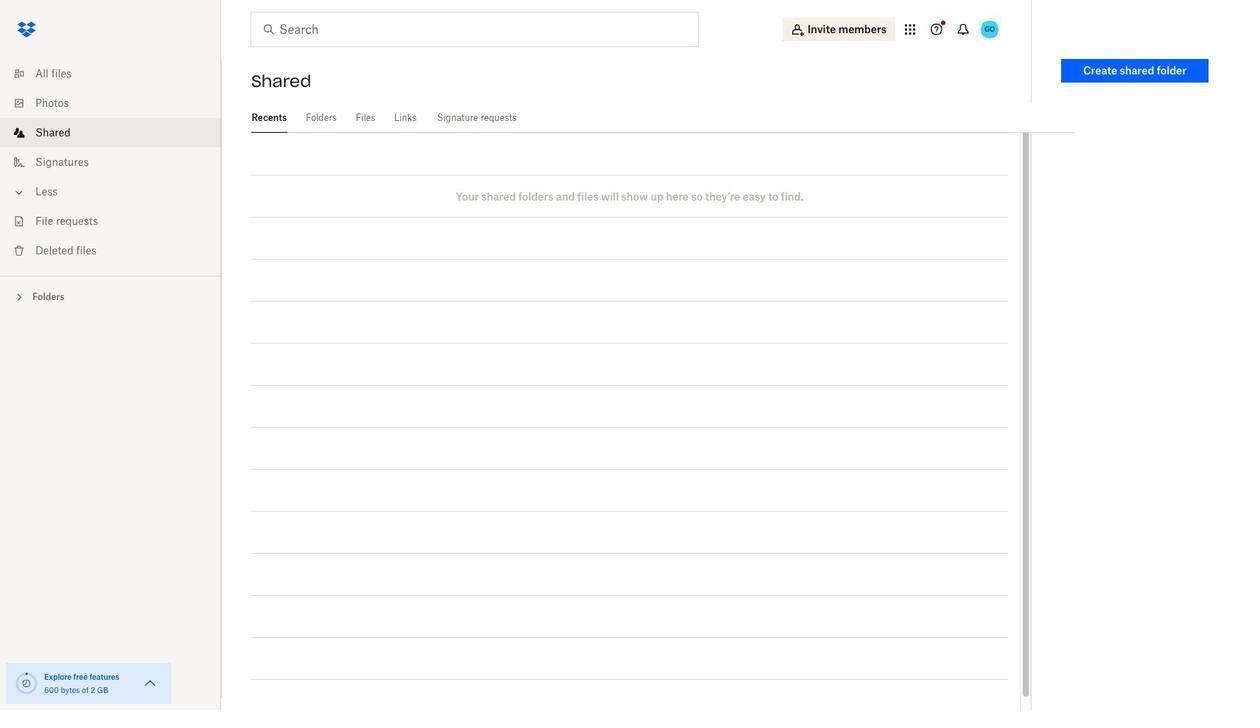 Task type: describe. For each thing, give the bounding box(es) containing it.
quota usage progress bar
[[15, 672, 38, 695]]

dropbox image
[[12, 15, 41, 44]]

less image
[[12, 185, 27, 200]]

quota usage image
[[15, 672, 38, 695]]



Task type: locate. For each thing, give the bounding box(es) containing it.
Search in folder "Dropbox" text field
[[279, 21, 668, 38]]

tab list
[[251, 103, 1076, 133]]

list
[[0, 50, 221, 276]]

list item
[[0, 118, 221, 147]]



Task type: vqa. For each thing, say whether or not it's contained in the screenshot.
⌘ + Opt + 1
no



